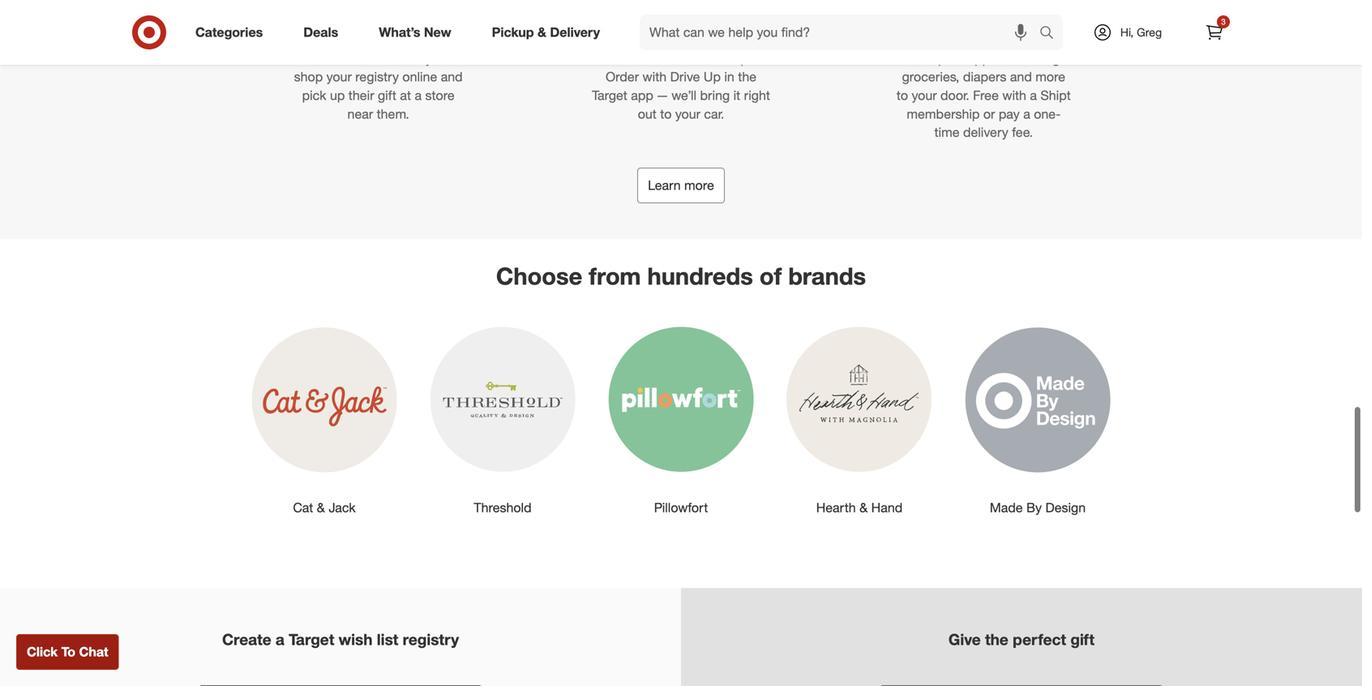 Task type: locate. For each thing, give the bounding box(es) containing it.
the down shop?
[[738, 69, 756, 85]]

2 horizontal spatial your
[[912, 88, 937, 103]]

with up —
[[643, 69, 667, 85]]

or
[[983, 106, 995, 122]]

hi, greg
[[1120, 25, 1162, 39]]

shopper
[[953, 50, 1002, 66]]

& left hand
[[860, 500, 868, 516]]

pickup & delivery
[[492, 24, 600, 40]]

bring inside a shipt shopper can bring groceries, diapers and more to your door. free with a shipt membership or pay a one- time delivery fee.
[[1030, 50, 1060, 66]]

your inside a shipt shopper can bring groceries, diapers and more to your door. free with a shipt membership or pay a one- time delivery fee.
[[912, 88, 937, 103]]

target left wish
[[289, 631, 334, 649]]

app
[[631, 88, 653, 103]]

registry inside your friends and family can shop your registry online and pick up their gift at a store near them.
[[355, 69, 399, 85]]

1 horizontal spatial bring
[[1030, 50, 1060, 66]]

target
[[592, 88, 627, 103], [289, 631, 334, 649]]

create
[[222, 631, 271, 649]]

in right up
[[724, 69, 734, 85]]

greg
[[1137, 25, 1162, 39]]

0 horizontal spatial more
[[684, 178, 714, 193]]

1 horizontal spatial to
[[704, 50, 716, 66]]

1 horizontal spatial the
[[738, 69, 756, 85]]

learn more button
[[637, 168, 725, 204]]

hearth & hand link
[[773, 314, 945, 530]]

online
[[402, 69, 437, 85]]

0 horizontal spatial the
[[645, 50, 663, 66]]

your down groceries,
[[912, 88, 937, 103]]

the right give
[[985, 631, 1008, 649]]

with up pay
[[1002, 88, 1026, 103]]

and up store
[[441, 69, 463, 85]]

hand
[[871, 500, 903, 516]]

1 vertical spatial shipt
[[1041, 88, 1071, 103]]

one-
[[1034, 106, 1061, 122]]

1 horizontal spatial more
[[1036, 69, 1065, 85]]

2 horizontal spatial and
[[1010, 69, 1032, 85]]

and down what's
[[373, 50, 394, 66]]

1 horizontal spatial target
[[592, 88, 627, 103]]

registry up their
[[355, 69, 399, 85]]

more right learn
[[684, 178, 714, 193]]

1 horizontal spatial your
[[675, 106, 700, 122]]

hundreds
[[647, 262, 753, 291]]

1 vertical spatial more
[[684, 178, 714, 193]]

from
[[589, 262, 641, 291]]

diapers
[[963, 69, 1006, 85]]

and
[[373, 50, 394, 66], [441, 69, 463, 85], [1010, 69, 1032, 85]]

2 vertical spatial to
[[660, 106, 672, 122]]

gift left at
[[378, 88, 396, 103]]

&
[[538, 24, 546, 40], [317, 500, 325, 516], [860, 500, 868, 516]]

brands
[[788, 262, 866, 291]]

your down we'll
[[675, 106, 700, 122]]

your inside your friends and family can shop your registry online and pick up their gift at a store near them.
[[326, 69, 352, 85]]

click
[[27, 645, 58, 660]]

3 link
[[1197, 15, 1232, 50]]

not in the mood to shop? order with drive up in the target app — we'll bring it right out to your car.
[[592, 50, 770, 122]]

a right at
[[415, 88, 422, 103]]

1 vertical spatial registry
[[403, 631, 459, 649]]

not
[[607, 50, 627, 66]]

—
[[657, 88, 668, 103]]

1 horizontal spatial with
[[1002, 88, 1026, 103]]

0 vertical spatial gift
[[378, 88, 396, 103]]

1 horizontal spatial shipt
[[1041, 88, 1071, 103]]

1 vertical spatial with
[[1002, 88, 1026, 103]]

0 vertical spatial more
[[1036, 69, 1065, 85]]

your
[[300, 50, 325, 66]]

& right cat
[[317, 500, 325, 516]]

pillowfort
[[654, 500, 708, 516]]

deals link
[[290, 15, 359, 50]]

a
[[415, 88, 422, 103], [1030, 88, 1037, 103], [1023, 106, 1030, 122], [276, 631, 284, 649]]

2 horizontal spatial to
[[897, 88, 908, 103]]

pickup
[[492, 24, 534, 40]]

pick
[[302, 88, 326, 103]]

in
[[631, 50, 641, 66], [724, 69, 734, 85]]

0 horizontal spatial bring
[[700, 88, 730, 103]]

1 vertical spatial your
[[912, 88, 937, 103]]

0 vertical spatial bring
[[1030, 50, 1060, 66]]

hearth & hand
[[816, 500, 903, 516]]

in right not
[[631, 50, 641, 66]]

what's new link
[[365, 15, 472, 50]]

a right the 'create' on the left bottom of the page
[[276, 631, 284, 649]]

design
[[1045, 500, 1086, 516]]

the
[[645, 50, 663, 66], [738, 69, 756, 85], [985, 631, 1008, 649]]

and right 'diapers'
[[1010, 69, 1032, 85]]

click to chat
[[27, 645, 108, 660]]

& for jack
[[317, 500, 325, 516]]

1 vertical spatial gift
[[1070, 631, 1095, 649]]

What can we help you find? suggestions appear below search field
[[640, 15, 1043, 50]]

registry right list at the bottom left of the page
[[403, 631, 459, 649]]

1 vertical spatial the
[[738, 69, 756, 85]]

2 vertical spatial your
[[675, 106, 700, 122]]

1 horizontal spatial and
[[441, 69, 463, 85]]

0 horizontal spatial can
[[436, 50, 457, 66]]

0 horizontal spatial your
[[326, 69, 352, 85]]

0 vertical spatial registry
[[355, 69, 399, 85]]

of
[[760, 262, 782, 291]]

0 horizontal spatial in
[[631, 50, 641, 66]]

the left mood on the top of page
[[645, 50, 663, 66]]

can down new
[[436, 50, 457, 66]]

0 vertical spatial in
[[631, 50, 641, 66]]

categories link
[[182, 15, 283, 50]]

2 can from the left
[[1005, 50, 1026, 66]]

0 horizontal spatial shipt
[[920, 50, 950, 66]]

them.
[[377, 106, 409, 122]]

your up up
[[326, 69, 352, 85]]

& inside 'link'
[[317, 500, 325, 516]]

0 horizontal spatial with
[[643, 69, 667, 85]]

2 vertical spatial the
[[985, 631, 1008, 649]]

1 vertical spatial to
[[897, 88, 908, 103]]

2 horizontal spatial &
[[860, 500, 868, 516]]

to
[[704, 50, 716, 66], [897, 88, 908, 103], [660, 106, 672, 122]]

your friends and family can shop your registry online and pick up their gift at a store near them.
[[294, 50, 463, 122]]

bring up car.
[[700, 88, 730, 103]]

to up up
[[704, 50, 716, 66]]

up
[[704, 69, 721, 85]]

0 horizontal spatial registry
[[355, 69, 399, 85]]

store
[[425, 88, 455, 103]]

can up 'diapers'
[[1005, 50, 1026, 66]]

with inside a shipt shopper can bring groceries, diapers and more to your door. free with a shipt membership or pay a one- time delivery fee.
[[1002, 88, 1026, 103]]

2 horizontal spatial the
[[985, 631, 1008, 649]]

can
[[436, 50, 457, 66], [1005, 50, 1026, 66]]

0 vertical spatial target
[[592, 88, 627, 103]]

jack
[[329, 500, 356, 516]]

0 horizontal spatial gift
[[378, 88, 396, 103]]

and inside a shipt shopper can bring groceries, diapers and more to your door. free with a shipt membership or pay a one- time delivery fee.
[[1010, 69, 1032, 85]]

friends
[[329, 50, 369, 66]]

more up one-
[[1036, 69, 1065, 85]]

1 vertical spatial bring
[[700, 88, 730, 103]]

bring down "search"
[[1030, 50, 1060, 66]]

bring
[[1030, 50, 1060, 66], [700, 88, 730, 103]]

your
[[326, 69, 352, 85], [912, 88, 937, 103], [675, 106, 700, 122]]

1 horizontal spatial &
[[538, 24, 546, 40]]

target down order
[[592, 88, 627, 103]]

0 horizontal spatial &
[[317, 500, 325, 516]]

& right pickup
[[538, 24, 546, 40]]

chat
[[79, 645, 108, 660]]

1 can from the left
[[436, 50, 457, 66]]

1 horizontal spatial registry
[[403, 631, 459, 649]]

0 horizontal spatial target
[[289, 631, 334, 649]]

car.
[[704, 106, 724, 122]]

1 horizontal spatial can
[[1005, 50, 1026, 66]]

hearth
[[816, 500, 856, 516]]

to
[[61, 645, 75, 660]]

search button
[[1032, 15, 1071, 54]]

gift
[[378, 88, 396, 103], [1070, 631, 1095, 649]]

pay
[[999, 106, 1020, 122]]

shipt up groceries,
[[920, 50, 950, 66]]

0 vertical spatial your
[[326, 69, 352, 85]]

to down groceries,
[[897, 88, 908, 103]]

shipt
[[920, 50, 950, 66], [1041, 88, 1071, 103]]

gift right perfect
[[1070, 631, 1095, 649]]

shipt up one-
[[1041, 88, 1071, 103]]

1 horizontal spatial in
[[724, 69, 734, 85]]

1 vertical spatial target
[[289, 631, 334, 649]]

0 vertical spatial the
[[645, 50, 663, 66]]

0 vertical spatial with
[[643, 69, 667, 85]]

to right out
[[660, 106, 672, 122]]



Task type: describe. For each thing, give the bounding box(es) containing it.
made by design
[[990, 500, 1086, 516]]

search
[[1032, 26, 1071, 42]]

groceries,
[[902, 69, 959, 85]]

near
[[347, 106, 373, 122]]

deals
[[303, 24, 338, 40]]

cat & jack
[[293, 500, 356, 516]]

create a target wish list registry
[[222, 631, 459, 649]]

list
[[377, 631, 398, 649]]

threshold link
[[417, 314, 589, 530]]

hi,
[[1120, 25, 1134, 39]]

give
[[949, 631, 981, 649]]

your inside the not in the mood to shop? order with drive up in the target app — we'll bring it right out to your car.
[[675, 106, 700, 122]]

gift inside your friends and family can shop your registry online and pick up their gift at a store near them.
[[378, 88, 396, 103]]

can inside a shipt shopper can bring groceries, diapers and more to your door. free with a shipt membership or pay a one- time delivery fee.
[[1005, 50, 1026, 66]]

learn more
[[648, 178, 714, 193]]

shop
[[294, 69, 323, 85]]

delivery
[[550, 24, 600, 40]]

& for hand
[[860, 500, 868, 516]]

can inside your friends and family can shop your registry online and pick up their gift at a store near them.
[[436, 50, 457, 66]]

wish
[[339, 631, 373, 649]]

at
[[400, 88, 411, 103]]

0 vertical spatial to
[[704, 50, 716, 66]]

cat
[[293, 500, 313, 516]]

we'll
[[671, 88, 696, 103]]

out
[[638, 106, 657, 122]]

0 horizontal spatial to
[[660, 106, 672, 122]]

to inside a shipt shopper can bring groceries, diapers and more to your door. free with a shipt membership or pay a one- time delivery fee.
[[897, 88, 908, 103]]

shop?
[[719, 50, 755, 66]]

choose
[[496, 262, 582, 291]]

by
[[1026, 500, 1042, 516]]

0 horizontal spatial and
[[373, 50, 394, 66]]

bring inside the not in the mood to shop? order with drive up in the target app — we'll bring it right out to your car.
[[700, 88, 730, 103]]

made by design link
[[952, 314, 1124, 530]]

family
[[398, 50, 432, 66]]

a shipt shopper can bring groceries, diapers and more to your door. free with a shipt membership or pay a one- time delivery fee.
[[897, 50, 1071, 140]]

time
[[934, 125, 960, 140]]

order
[[606, 69, 639, 85]]

delivery
[[963, 125, 1008, 140]]

it
[[733, 88, 740, 103]]

1 horizontal spatial gift
[[1070, 631, 1095, 649]]

what's
[[379, 24, 420, 40]]

0 vertical spatial shipt
[[920, 50, 950, 66]]

threshold
[[474, 500, 532, 516]]

learn
[[648, 178, 681, 193]]

give the perfect gift
[[949, 631, 1095, 649]]

a
[[908, 50, 916, 66]]

more inside learn more "button"
[[684, 178, 714, 193]]

new
[[424, 24, 451, 40]]

3
[[1221, 17, 1226, 27]]

1 vertical spatial in
[[724, 69, 734, 85]]

with inside the not in the mood to shop? order with drive up in the target app — we'll bring it right out to your car.
[[643, 69, 667, 85]]

click to chat button
[[16, 635, 119, 670]]

up
[[330, 88, 345, 103]]

door.
[[940, 88, 969, 103]]

perfect
[[1013, 631, 1066, 649]]

pickup & delivery link
[[478, 15, 620, 50]]

free
[[973, 88, 999, 103]]

a up one-
[[1030, 88, 1037, 103]]

cat & jack link
[[238, 314, 410, 530]]

membership
[[907, 106, 980, 122]]

target inside the not in the mood to shop? order with drive up in the target app — we'll bring it right out to your car.
[[592, 88, 627, 103]]

& for delivery
[[538, 24, 546, 40]]

a inside your friends and family can shop your registry online and pick up their gift at a store near them.
[[415, 88, 422, 103]]

a right pay
[[1023, 106, 1030, 122]]

their
[[348, 88, 374, 103]]

more inside a shipt shopper can bring groceries, diapers and more to your door. free with a shipt membership or pay a one- time delivery fee.
[[1036, 69, 1065, 85]]

choose from hundreds of brands
[[496, 262, 866, 291]]

categories
[[195, 24, 263, 40]]

right
[[744, 88, 770, 103]]

fee.
[[1012, 125, 1033, 140]]

pillowfort link
[[595, 314, 767, 530]]

what's new
[[379, 24, 451, 40]]

drive
[[670, 69, 700, 85]]

mood
[[667, 50, 701, 66]]

made
[[990, 500, 1023, 516]]



Task type: vqa. For each thing, say whether or not it's contained in the screenshot.
top bring
yes



